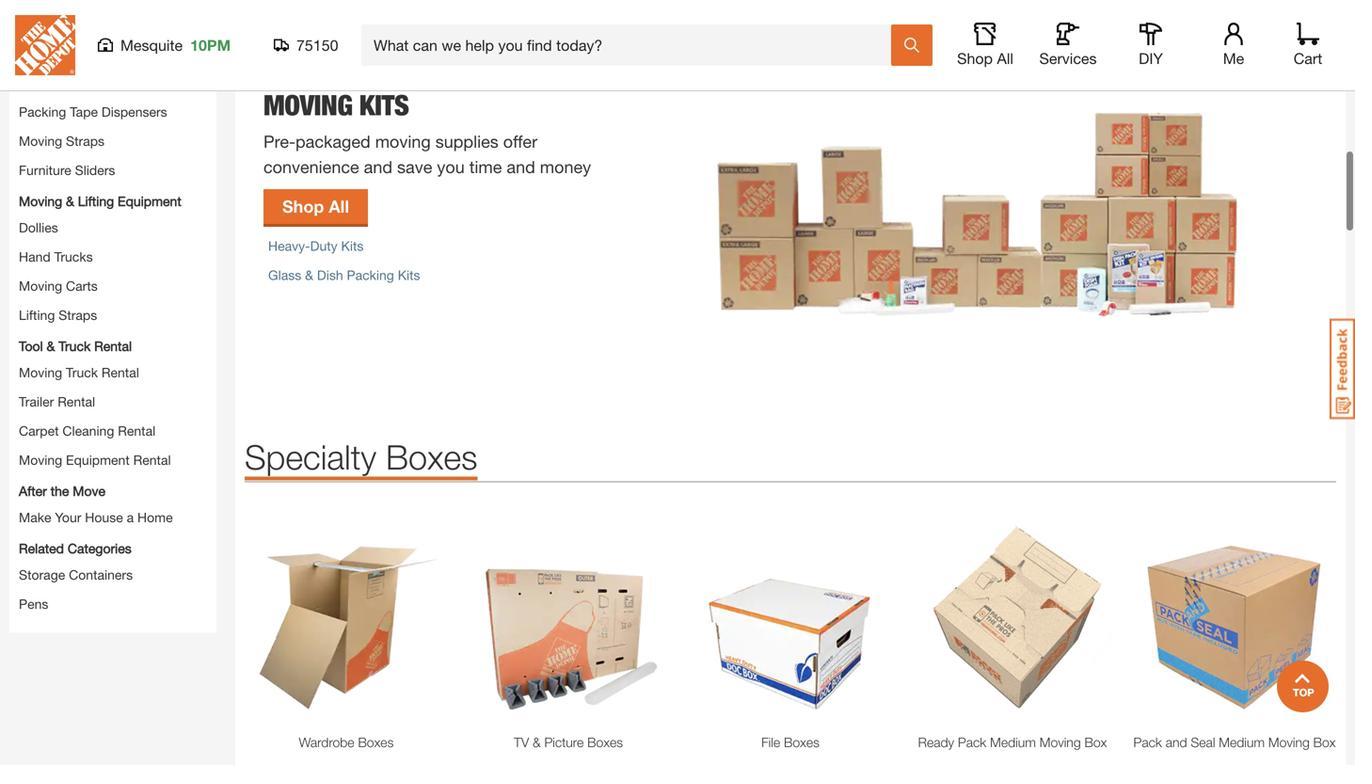 Task type: describe. For each thing, give the bounding box(es) containing it.
ready pack medium moving box
[[919, 735, 1107, 750]]

pack and seal medium moving box link
[[1134, 733, 1337, 753]]

tool
[[19, 338, 43, 354]]

the
[[51, 483, 69, 499]]

1 medium from the left
[[991, 735, 1036, 750]]

0 vertical spatial truck
[[59, 338, 91, 354]]

moving for moving truck rental
[[19, 365, 62, 380]]

moving
[[264, 89, 353, 122]]

make your house a home link
[[19, 510, 173, 525]]

hand trucks link
[[19, 249, 93, 265]]

feedback link image
[[1330, 318, 1356, 420]]

standard for standard starting at $1.68
[[800, 36, 854, 51]]

What can we help you find today? search field
[[374, 25, 891, 65]]

services
[[1040, 49, 1097, 67]]

1 vertical spatial all
[[329, 196, 349, 217]]

the home depot logo image
[[15, 15, 75, 75]]

shop inside 'button'
[[958, 49, 993, 67]]

mesquite
[[121, 36, 183, 54]]

moving truck rental
[[19, 365, 139, 380]]

moving for moving blankets
[[19, 46, 62, 61]]

ready
[[919, 735, 955, 750]]

packaged
[[296, 131, 371, 152]]

1 box from the left
[[1085, 735, 1107, 750]]

furniture
[[19, 162, 71, 178]]

moving straps link
[[19, 133, 105, 149]]

tv
[[514, 735, 529, 750]]

services button
[[1038, 23, 1099, 68]]

trailer
[[19, 394, 54, 410]]

me button
[[1204, 23, 1264, 68]]

kits
[[360, 89, 409, 122]]

standard starting at $1.68 link
[[800, 36, 956, 51]]

moving kit image
[[649, 91, 1307, 352]]

packing tape
[[19, 75, 98, 90]]

furniture sliders
[[19, 162, 115, 178]]

specialty boxes
[[245, 437, 478, 477]]

boxes for file boxes
[[784, 735, 820, 750]]

make
[[19, 510, 51, 525]]

0 vertical spatial equipment
[[118, 193, 181, 209]]

mattress bags link
[[19, 16, 104, 32]]

1 horizontal spatial and
[[507, 157, 535, 177]]

related
[[19, 541, 64, 556]]

1 pack from the left
[[958, 735, 987, 750]]

standard for standard starting at $1.44
[[522, 36, 576, 51]]

moving blankets
[[19, 46, 117, 61]]

move
[[73, 483, 105, 499]]

1 horizontal spatial lifting
[[78, 193, 114, 209]]

moving for moving straps
[[19, 133, 62, 149]]

packing tape dispensers
[[19, 104, 167, 120]]

dollies link
[[19, 220, 58, 235]]

hand
[[19, 249, 51, 265]]

standard for standard starting at $.88
[[245, 36, 299, 51]]

offer
[[503, 131, 538, 152]]

storage
[[19, 567, 65, 583]]

packing tape dispensers link
[[19, 104, 167, 120]]

specialty
[[245, 437, 377, 477]]

rental up moving truck rental on the top left of the page
[[94, 338, 132, 354]]

pre-
[[264, 131, 296, 152]]

seal
[[1191, 735, 1216, 750]]

make your house a home
[[19, 510, 173, 525]]

rental for cleaning
[[118, 423, 156, 439]]

2 box from the left
[[1314, 735, 1336, 750]]

house
[[85, 510, 123, 525]]

glass
[[268, 267, 302, 283]]

carts
[[66, 278, 98, 294]]

related categories
[[19, 541, 132, 556]]

pens
[[19, 596, 48, 612]]

furniture sliders link
[[19, 162, 115, 178]]

moving & lifting equipment
[[19, 193, 181, 209]]

lifting straps link
[[19, 307, 97, 323]]

2 medium from the left
[[1219, 735, 1265, 750]]

starting for $1.44
[[580, 36, 626, 51]]

dollies
[[19, 220, 58, 235]]

lifting straps
[[19, 307, 97, 323]]

& for glass
[[305, 267, 313, 283]]

trailer rental
[[19, 394, 95, 410]]

starting for $1.68
[[858, 36, 904, 51]]

carpet cleaning rental link
[[19, 423, 156, 439]]

glass & dish packing kits
[[268, 267, 420, 283]]

standard for standard starting at $2.38
[[1078, 36, 1132, 51]]

moving kits pre-packaged moving supplies offer convenience and save you time and money
[[264, 89, 591, 177]]

dish
[[317, 267, 343, 283]]

home
[[137, 510, 173, 525]]

& for tv
[[533, 735, 541, 750]]

moving
[[375, 131, 431, 152]]

trucks
[[54, 249, 93, 265]]

wardrobe boxes
[[299, 735, 394, 750]]

hand trucks
[[19, 249, 93, 265]]

ready pack medium moving box image
[[911, 520, 1115, 724]]

heavy-duty kits link
[[268, 238, 364, 254]]

packing for packing tape dispensers
[[19, 104, 66, 120]]

at for $1.44
[[630, 36, 641, 51]]

pack and seal medium moving box image
[[1134, 520, 1337, 724]]

rental for equipment
[[133, 452, 171, 468]]

10pm
[[190, 36, 231, 54]]

picture
[[545, 735, 584, 750]]

moving for moving & lifting equipment
[[19, 193, 62, 209]]

supplies
[[436, 131, 499, 152]]

starting for $.88
[[302, 36, 349, 51]]

containers
[[69, 567, 133, 583]]



Task type: vqa. For each thing, say whether or not it's contained in the screenshot.
The 2
no



Task type: locate. For each thing, give the bounding box(es) containing it.
at for $.88
[[352, 36, 363, 51]]

all
[[997, 49, 1014, 67], [329, 196, 349, 217]]

0 horizontal spatial and
[[364, 157, 393, 177]]

pack
[[958, 735, 987, 750], [1134, 735, 1163, 750]]

tape for packing tape
[[70, 75, 98, 90]]

moving straps
[[19, 133, 105, 149]]

tape down blankets
[[70, 75, 98, 90]]

kits right duty
[[341, 238, 364, 254]]

after the move
[[19, 483, 105, 499]]

truck up moving truck rental on the top left of the page
[[59, 338, 91, 354]]

tv & picture boxes link
[[467, 733, 670, 753]]

kits right dish
[[398, 267, 420, 283]]

tv & picture boxes
[[514, 735, 623, 750]]

$1.68
[[923, 36, 956, 51]]

diy
[[1139, 49, 1164, 67]]

after
[[19, 483, 47, 499]]

1 horizontal spatial shop
[[958, 49, 993, 67]]

1 vertical spatial lifting
[[19, 307, 55, 323]]

1 vertical spatial packing
[[19, 104, 66, 120]]

packing for packing tape
[[19, 75, 66, 90]]

pack and seal medium moving box
[[1134, 735, 1336, 750]]

1 vertical spatial shop all
[[282, 196, 349, 217]]

packing
[[19, 75, 66, 90], [19, 104, 66, 120], [347, 267, 394, 283]]

0 vertical spatial shop
[[958, 49, 993, 67]]

4 at from the left
[[1185, 36, 1197, 51]]

dispensers
[[102, 104, 167, 120]]

0 vertical spatial all
[[997, 49, 1014, 67]]

rental down moving truck rental on the top left of the page
[[58, 394, 95, 410]]

4 standard from the left
[[1078, 36, 1132, 51]]

truck
[[59, 338, 91, 354], [66, 365, 98, 380]]

standard starting at $2.38
[[1078, 36, 1233, 51]]

file boxes
[[762, 735, 820, 750]]

2 standard from the left
[[522, 36, 576, 51]]

convenience
[[264, 157, 359, 177]]

you
[[437, 157, 465, 177]]

1 vertical spatial tape
[[70, 104, 98, 120]]

shop
[[958, 49, 993, 67], [282, 196, 324, 217]]

2 vertical spatial packing
[[347, 267, 394, 283]]

0 vertical spatial lifting
[[78, 193, 114, 209]]

starting left $1.44
[[580, 36, 626, 51]]

1 horizontal spatial all
[[997, 49, 1014, 67]]

boxes for wardrobe boxes
[[358, 735, 394, 750]]

0 vertical spatial straps
[[66, 133, 105, 149]]

pack left seal
[[1134, 735, 1163, 750]]

2 tape from the top
[[70, 104, 98, 120]]

& left dish
[[305, 267, 313, 283]]

1 tape from the top
[[70, 75, 98, 90]]

medium right ready
[[991, 735, 1036, 750]]

truck down tool & truck rental
[[66, 365, 98, 380]]

shop all
[[958, 49, 1014, 67], [282, 196, 349, 217]]

moving for moving carts
[[19, 278, 62, 294]]

packing tape link
[[19, 75, 98, 90]]

trailer rental link
[[19, 394, 95, 410]]

money
[[540, 157, 591, 177]]

mattress bags
[[19, 16, 104, 32]]

0 vertical spatial shop all
[[958, 49, 1014, 67]]

& down 'furniture sliders'
[[66, 193, 74, 209]]

0 horizontal spatial kits
[[341, 238, 364, 254]]

equipment down cleaning
[[66, 452, 130, 468]]

0 vertical spatial packing
[[19, 75, 66, 90]]

$2.38
[[1200, 36, 1233, 51]]

2 at from the left
[[630, 36, 641, 51]]

&
[[66, 193, 74, 209], [305, 267, 313, 283], [47, 338, 55, 354], [533, 735, 541, 750]]

1 vertical spatial shop
[[282, 196, 324, 217]]

& right tv
[[533, 735, 541, 750]]

standard
[[245, 36, 299, 51], [522, 36, 576, 51], [800, 36, 854, 51], [1078, 36, 1132, 51]]

packing down packing tape link
[[19, 104, 66, 120]]

carpet
[[19, 423, 59, 439]]

medium right seal
[[1219, 735, 1265, 750]]

straps for lifting straps
[[59, 307, 97, 323]]

tool & truck rental
[[19, 338, 132, 354]]

standard starting at $.88 link
[[245, 36, 393, 51]]

lifting down sliders
[[78, 193, 114, 209]]

1 horizontal spatial kits
[[398, 267, 420, 283]]

4 starting from the left
[[1136, 36, 1182, 51]]

mattress
[[19, 16, 70, 32]]

2 starting from the left
[[580, 36, 626, 51]]

wardrobe boxes image
[[245, 520, 448, 724]]

moving for moving equipment rental
[[19, 452, 62, 468]]

shop all inside 'button'
[[958, 49, 1014, 67]]

medium
[[991, 735, 1036, 750], [1219, 735, 1265, 750]]

moving equipment rental
[[19, 452, 171, 468]]

tape up moving straps at the left
[[70, 104, 98, 120]]

starting left $1.68
[[858, 36, 904, 51]]

mesquite 10pm
[[121, 36, 231, 54]]

0 horizontal spatial shop
[[282, 196, 324, 217]]

1 horizontal spatial medium
[[1219, 735, 1265, 750]]

starting left $2.38
[[1136, 36, 1182, 51]]

0 horizontal spatial shop all
[[282, 196, 349, 217]]

1 starting from the left
[[302, 36, 349, 51]]

your
[[55, 510, 81, 525]]

moving carts link
[[19, 278, 98, 294]]

at for $2.38
[[1185, 36, 1197, 51]]

at for $1.68
[[908, 36, 919, 51]]

at left $1.44
[[630, 36, 641, 51]]

3 at from the left
[[908, 36, 919, 51]]

rental down tool & truck rental
[[102, 365, 139, 380]]

2 pack from the left
[[1134, 735, 1163, 750]]

2 horizontal spatial and
[[1166, 735, 1188, 750]]

at left $.88
[[352, 36, 363, 51]]

file
[[762, 735, 781, 750]]

shop all right $1.68
[[958, 49, 1014, 67]]

0 horizontal spatial box
[[1085, 735, 1107, 750]]

straps down packing tape dispensers
[[66, 133, 105, 149]]

standard starting at $1.44 link
[[522, 36, 678, 51]]

pack right ready
[[958, 735, 987, 750]]

boxes inside 'link'
[[588, 735, 623, 750]]

1 vertical spatial straps
[[59, 307, 97, 323]]

cart
[[1294, 49, 1323, 67]]

tape
[[70, 75, 98, 90], [70, 104, 98, 120]]

& inside 'link'
[[533, 735, 541, 750]]

0 vertical spatial tape
[[70, 75, 98, 90]]

wardrobe boxes link
[[245, 733, 448, 753]]

storage containers link
[[19, 567, 133, 583]]

0 horizontal spatial medium
[[991, 735, 1036, 750]]

straps for moving straps
[[66, 133, 105, 149]]

straps
[[66, 133, 105, 149], [59, 307, 97, 323]]

time
[[470, 157, 502, 177]]

& for tool
[[47, 338, 55, 354]]

blankets
[[66, 46, 117, 61]]

3 starting from the left
[[858, 36, 904, 51]]

1 horizontal spatial box
[[1314, 735, 1336, 750]]

and down moving
[[364, 157, 393, 177]]

& right tool
[[47, 338, 55, 354]]

rental right cleaning
[[118, 423, 156, 439]]

1 horizontal spatial pack
[[1134, 735, 1163, 750]]

tv & picture boxes image
[[467, 520, 670, 724]]

shop down 'convenience'
[[282, 196, 324, 217]]

1 at from the left
[[352, 36, 363, 51]]

straps down carts
[[59, 307, 97, 323]]

moving truck rental link
[[19, 365, 139, 380]]

& for moving
[[66, 193, 74, 209]]

1 horizontal spatial shop all
[[958, 49, 1014, 67]]

moving carts
[[19, 278, 98, 294]]

sliders
[[75, 162, 115, 178]]

rental
[[94, 338, 132, 354], [102, 365, 139, 380], [58, 394, 95, 410], [118, 423, 156, 439], [133, 452, 171, 468]]

and inside 'pack and seal medium moving box' link
[[1166, 735, 1188, 750]]

equipment down dispensers
[[118, 193, 181, 209]]

standard starting at $1.68
[[800, 36, 956, 51]]

0 horizontal spatial pack
[[958, 735, 987, 750]]

duty
[[310, 238, 338, 254]]

standard starting at $1.44
[[522, 36, 678, 51]]

file boxes image
[[689, 520, 892, 724]]

at left $1.68
[[908, 36, 919, 51]]

standard starting at $2.38 link
[[1078, 36, 1233, 51]]

0 horizontal spatial all
[[329, 196, 349, 217]]

shop all up heavy-duty kits
[[282, 196, 349, 217]]

cleaning
[[63, 423, 114, 439]]

and
[[364, 157, 393, 177], [507, 157, 535, 177], [1166, 735, 1188, 750]]

at left $2.38
[[1185, 36, 1197, 51]]

storage containers
[[19, 567, 133, 583]]

all inside 'button'
[[997, 49, 1014, 67]]

shop right $1.68
[[958, 49, 993, 67]]

all left services at the top right of the page
[[997, 49, 1014, 67]]

all up duty
[[329, 196, 349, 217]]

0 vertical spatial kits
[[341, 238, 364, 254]]

cart link
[[1288, 23, 1329, 68]]

packing right dish
[[347, 267, 394, 283]]

starting for $2.38
[[1136, 36, 1182, 51]]

75150
[[297, 36, 338, 54]]

1 vertical spatial truck
[[66, 365, 98, 380]]

tape for packing tape dispensers
[[70, 104, 98, 120]]

boxes
[[386, 437, 478, 477], [358, 735, 394, 750], [588, 735, 623, 750], [784, 735, 820, 750]]

wardrobe
[[299, 735, 355, 750]]

starting left $.88
[[302, 36, 349, 51]]

1 vertical spatial kits
[[398, 267, 420, 283]]

pens link
[[19, 596, 48, 612]]

glass & dish packing kits link
[[268, 267, 420, 283]]

packing down moving blankets
[[19, 75, 66, 90]]

0 horizontal spatial lifting
[[19, 307, 55, 323]]

boxes for specialty boxes
[[386, 437, 478, 477]]

75150 button
[[274, 36, 339, 55]]

rental up the home
[[133, 452, 171, 468]]

1 vertical spatial equipment
[[66, 452, 130, 468]]

$.88
[[367, 36, 393, 51]]

starting
[[302, 36, 349, 51], [580, 36, 626, 51], [858, 36, 904, 51], [1136, 36, 1182, 51]]

heavy-
[[268, 238, 310, 254]]

standard starting at $.88
[[245, 36, 393, 51]]

3 standard from the left
[[800, 36, 854, 51]]

$1.44
[[645, 36, 678, 51]]

and left seal
[[1166, 735, 1188, 750]]

carpet cleaning rental
[[19, 423, 156, 439]]

moving equipment rental link
[[19, 452, 171, 468]]

and down offer
[[507, 157, 535, 177]]

heavy-duty kits
[[268, 238, 364, 254]]

lifting up tool
[[19, 307, 55, 323]]

1 standard from the left
[[245, 36, 299, 51]]

rental for truck
[[102, 365, 139, 380]]



